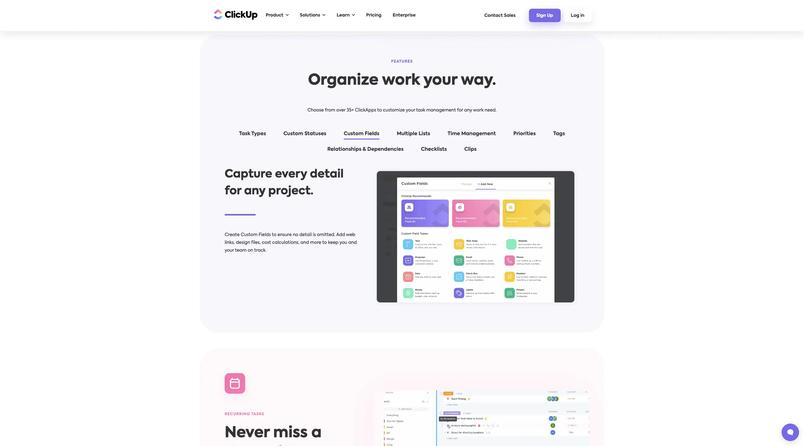 Task type: locate. For each thing, give the bounding box(es) containing it.
multiple lists button
[[391, 130, 437, 140]]

statuses
[[305, 131, 327, 136]]

no
[[293, 233, 299, 237]]

relationships & dependencies
[[328, 147, 404, 152]]

tab list containing task types
[[219, 130, 586, 156]]

0 horizontal spatial and
[[301, 240, 309, 245]]

miss
[[274, 426, 308, 441]]

your left task
[[406, 108, 416, 112]]

custom left statuses
[[284, 131, 304, 136]]

1 vertical spatial your
[[406, 108, 416, 112]]

detail
[[310, 169, 344, 180], [300, 233, 312, 237]]

for right management
[[458, 108, 464, 112]]

and
[[301, 240, 309, 245], [349, 240, 357, 245]]

0 vertical spatial for
[[458, 108, 464, 112]]

1 horizontal spatial fields
[[365, 131, 380, 136]]

custom fields button
[[338, 130, 386, 140]]

relationships
[[328, 147, 362, 152]]

create
[[225, 233, 240, 237]]

and down the web
[[349, 240, 357, 245]]

detail down relationships
[[310, 169, 344, 180]]

work down 'features'
[[382, 73, 420, 88]]

and left more
[[301, 240, 309, 245]]

0 horizontal spatial custom
[[241, 233, 258, 237]]

clips
[[465, 147, 477, 152]]

time management button
[[442, 130, 503, 140]]

task types button
[[233, 130, 273, 140]]

custom for custom fields
[[344, 131, 364, 136]]

for
[[458, 108, 464, 112], [225, 186, 242, 197]]

solutions
[[300, 13, 321, 17]]

1 vertical spatial for
[[225, 186, 242, 197]]

fields up cost
[[259, 233, 271, 237]]

any left need.
[[465, 108, 473, 112]]

you
[[340, 240, 348, 245]]

fields up relationships & dependencies
[[365, 131, 380, 136]]

contact sales button
[[482, 10, 519, 21]]

0 horizontal spatial for
[[225, 186, 242, 197]]

fields
[[365, 131, 380, 136], [259, 233, 271, 237]]

priorities
[[514, 131, 536, 136]]

your up management
[[424, 73, 458, 88]]

for down capture
[[225, 186, 242, 197]]

detail inside create custom fields to ensure no detail is omitted. add web links, design files, cost calculations, and more to keep you and your team on track.
[[300, 233, 312, 237]]

1 vertical spatial fields
[[259, 233, 271, 237]]

custom up design
[[241, 233, 258, 237]]

management
[[427, 108, 457, 112]]

1 horizontal spatial custom
[[284, 131, 304, 136]]

any inside capture every detail for any project.
[[244, 186, 266, 197]]

in
[[581, 13, 585, 18]]

2 vertical spatial your
[[225, 248, 234, 253]]

tab list
[[219, 130, 586, 156]]

types
[[252, 131, 266, 136]]

1 vertical spatial to
[[272, 233, 277, 237]]

add
[[337, 233, 345, 237]]

to down omitted.
[[323, 240, 327, 245]]

time management
[[448, 131, 496, 136]]

any
[[465, 108, 473, 112], [244, 186, 266, 197]]

sales
[[505, 13, 516, 18]]

detail left is
[[300, 233, 312, 237]]

any down capture
[[244, 186, 266, 197]]

to left ensure
[[272, 233, 277, 237]]

1 horizontal spatial any
[[465, 108, 473, 112]]

clickapps
[[355, 108, 377, 112]]

to right clickapps in the top left of the page
[[378, 108, 382, 112]]

tags button
[[548, 130, 572, 140]]

custom for custom statuses
[[284, 131, 304, 136]]

2 horizontal spatial custom
[[344, 131, 364, 136]]

tasks
[[251, 412, 265, 416]]

links,
[[225, 240, 235, 245]]

web
[[346, 233, 356, 237]]

custom inside button
[[344, 131, 364, 136]]

custom
[[284, 131, 304, 136], [344, 131, 364, 136], [241, 233, 258, 237]]

calculations,
[[272, 240, 300, 245]]

0 horizontal spatial your
[[225, 248, 234, 253]]

your
[[424, 73, 458, 88], [406, 108, 416, 112], [225, 248, 234, 253]]

your down links,
[[225, 248, 234, 253]]

checklists
[[422, 147, 447, 152]]

need.
[[485, 108, 497, 112]]

task
[[417, 108, 426, 112]]

1 horizontal spatial for
[[458, 108, 464, 112]]

2 vertical spatial to
[[323, 240, 327, 245]]

from
[[325, 108, 336, 112]]

over
[[337, 108, 346, 112]]

priorities button
[[508, 130, 543, 140]]

never
[[225, 426, 270, 441]]

sign
[[537, 13, 547, 18]]

fields inside button
[[365, 131, 380, 136]]

1 vertical spatial any
[[244, 186, 266, 197]]

35+
[[347, 108, 354, 112]]

product
[[266, 13, 284, 17]]

contact
[[485, 13, 503, 18]]

1 vertical spatial work
[[474, 108, 484, 112]]

0 horizontal spatial any
[[244, 186, 266, 197]]

2 horizontal spatial your
[[424, 73, 458, 88]]

0 vertical spatial your
[[424, 73, 458, 88]]

to
[[378, 108, 382, 112], [272, 233, 277, 237], [323, 240, 327, 245]]

create custom fields to ensure no detail is omitted. add web links, design files, cost calculations, and more to keep you and your team on track.
[[225, 233, 357, 253]]

organize
[[308, 73, 379, 88]]

choose
[[308, 108, 324, 112]]

work left need.
[[474, 108, 484, 112]]

0 vertical spatial detail
[[310, 169, 344, 180]]

1 horizontal spatial and
[[349, 240, 357, 245]]

&
[[363, 147, 367, 152]]

pricing link
[[363, 9, 385, 22]]

track.
[[254, 248, 267, 253]]

tags
[[554, 131, 566, 136]]

relationships & dependencies button
[[322, 145, 410, 156]]

work
[[382, 73, 420, 88], [474, 108, 484, 112]]

0 horizontal spatial work
[[382, 73, 420, 88]]

keep
[[328, 240, 339, 245]]

way.
[[461, 73, 497, 88]]

0 horizontal spatial fields
[[259, 233, 271, 237]]

task
[[239, 131, 251, 136]]

custom-fields v2 image
[[372, 166, 580, 308]]

on
[[248, 248, 253, 253]]

custom up relationships
[[344, 131, 364, 136]]

1 vertical spatial detail
[[300, 233, 312, 237]]

0 vertical spatial fields
[[365, 131, 380, 136]]

custom inside "button"
[[284, 131, 304, 136]]

0 vertical spatial to
[[378, 108, 382, 112]]



Task type: vqa. For each thing, say whether or not it's contained in the screenshot.
Project
no



Task type: describe. For each thing, give the bounding box(es) containing it.
up
[[548, 13, 554, 18]]

customize
[[383, 108, 405, 112]]

custom inside create custom fields to ensure no detail is omitted. add web links, design files, cost calculations, and more to keep you and your team on track.
[[241, 233, 258, 237]]

log in link
[[564, 9, 593, 22]]

checklists button
[[415, 145, 454, 156]]

organize work your way.
[[308, 73, 497, 88]]

more
[[310, 240, 322, 245]]

recurring
[[225, 412, 250, 416]]

date
[[225, 446, 262, 446]]

lists
[[419, 131, 431, 136]]

team
[[235, 248, 247, 253]]

1 and from the left
[[301, 240, 309, 245]]

multiple
[[397, 131, 418, 136]]

ensure
[[278, 233, 292, 237]]

detail inside capture every detail for any project.
[[310, 169, 344, 180]]

multiple lists
[[397, 131, 431, 136]]

learn button
[[334, 9, 358, 22]]

0 vertical spatial work
[[382, 73, 420, 88]]

is
[[313, 233, 316, 237]]

management
[[462, 131, 496, 136]]

1 horizontal spatial to
[[323, 240, 327, 245]]

clickup image
[[212, 8, 258, 20]]

recurring tasks
[[225, 412, 265, 416]]

log in
[[572, 13, 585, 18]]

your inside create custom fields to ensure no detail is omitted. add web links, design files, cost calculations, and more to keep you and your team on track.
[[225, 248, 234, 253]]

a
[[312, 426, 322, 441]]

pricing
[[367, 13, 382, 17]]

custom fields
[[344, 131, 380, 136]]

sign up
[[537, 13, 554, 18]]

project.
[[269, 186, 314, 197]]

capture
[[225, 169, 273, 180]]

enterprise
[[393, 13, 416, 17]]

clips button
[[459, 145, 483, 156]]

0 vertical spatial any
[[465, 108, 473, 112]]

enterprise link
[[390, 9, 419, 22]]

cost
[[262, 240, 271, 245]]

design
[[236, 240, 250, 245]]

every
[[275, 169, 308, 180]]

sign up button
[[530, 9, 561, 22]]

never miss a date wit
[[225, 426, 344, 446]]

log
[[572, 13, 580, 18]]

learn
[[337, 13, 350, 17]]

custom statuses button
[[278, 130, 333, 140]]

contact sales
[[485, 13, 516, 18]]

omitted.
[[317, 233, 336, 237]]

for inside capture every detail for any project.
[[225, 186, 242, 197]]

solutions button
[[297, 9, 329, 22]]

2 and from the left
[[349, 240, 357, 245]]

product button
[[263, 9, 292, 22]]

features
[[392, 60, 413, 63]]

1 horizontal spatial work
[[474, 108, 484, 112]]

2 horizontal spatial to
[[378, 108, 382, 112]]

0 horizontal spatial to
[[272, 233, 277, 237]]

task types
[[239, 131, 266, 136]]

1 horizontal spatial your
[[406, 108, 416, 112]]

files,
[[251, 240, 261, 245]]

time
[[448, 131, 461, 136]]

fields inside create custom fields to ensure no detail is omitted. add web links, design files, cost calculations, and more to keep you and your team on track.
[[259, 233, 271, 237]]

custom statuses
[[284, 131, 327, 136]]

dependencies
[[368, 147, 404, 152]]

choose from over 35+ clickapps to customize your task management for any work need.
[[308, 108, 497, 112]]

capture every detail for any project.
[[225, 169, 344, 197]]



